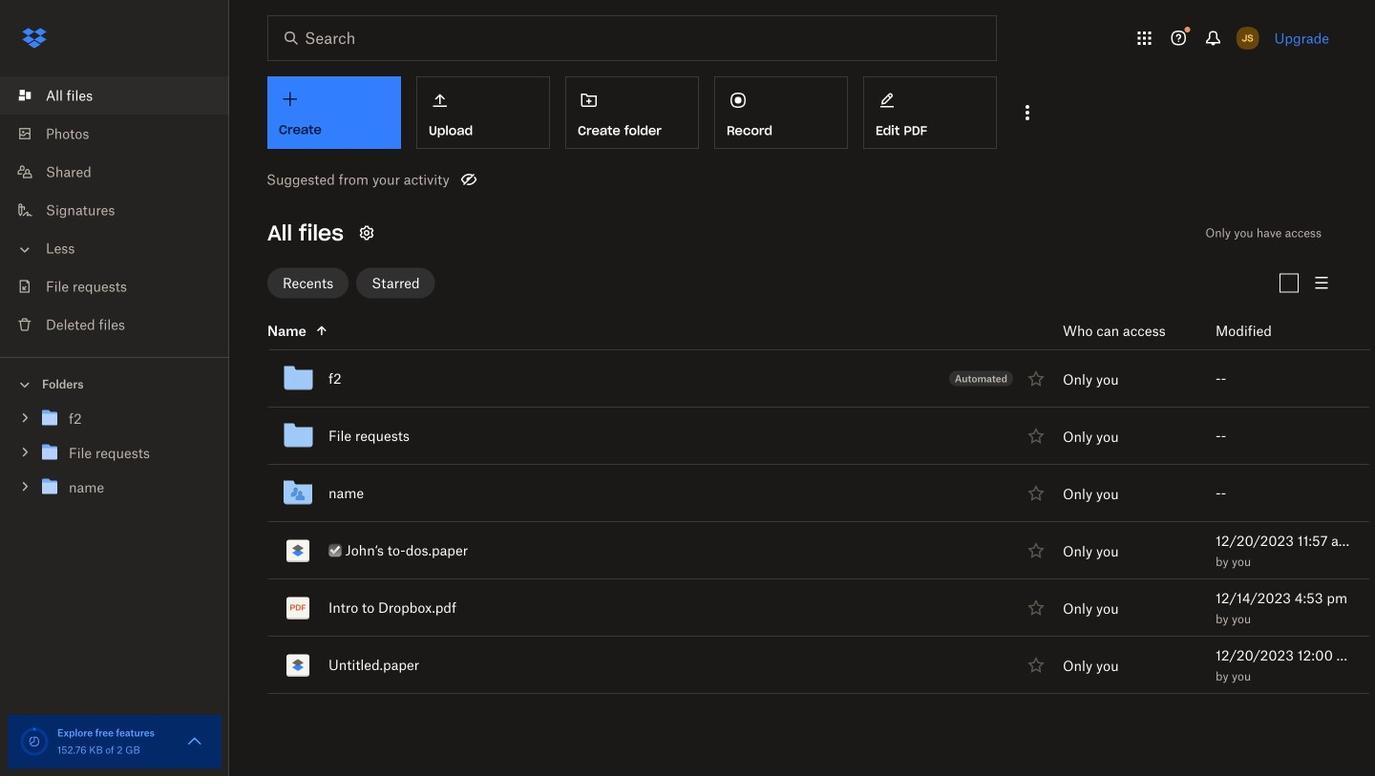Task type: locate. For each thing, give the bounding box(es) containing it.
3 add to starred image from the top
[[1025, 482, 1048, 505]]

add to starred image inside name name, modified 12/7/2023 2:26 pm, element
[[1025, 482, 1048, 505]]

name file requests, modified 12/20/2023 11:50 am, element
[[225, 408, 1371, 465]]

Search in folder "Dropbox" text field
[[305, 27, 957, 50]]

add to starred image inside name intro to dropbox.pdf, modified 12/14/2023 4:53 pm, element
[[1025, 597, 1048, 619]]

name intro to dropbox.pdf, modified 12/14/2023 4:53 pm, element
[[225, 580, 1371, 637]]

list item
[[0, 76, 229, 115]]

add to starred image inside name ☑️ john's to-dos.paper, modified 12/20/2023 11:57 am, 'element'
[[1025, 539, 1048, 562]]

1 add to starred image from the top
[[1025, 597, 1048, 619]]

add to starred image for name intro to dropbox.pdf, modified 12/14/2023 4:53 pm, element
[[1025, 597, 1048, 619]]

group
[[0, 398, 229, 519]]

2 add to starred image from the top
[[1025, 654, 1048, 677]]

name f2, modified 11/20/2023 11:54 am, element
[[225, 351, 1371, 408]]

4 add to starred image from the top
[[1025, 539, 1048, 562]]

add to starred image
[[1025, 597, 1048, 619], [1025, 654, 1048, 677]]

1 add to starred image from the top
[[1025, 367, 1048, 390]]

less image
[[15, 240, 34, 259]]

2 add to starred image from the top
[[1025, 425, 1048, 447]]

0 vertical spatial add to starred image
[[1025, 597, 1048, 619]]

name name, modified 12/7/2023 2:26 pm, element
[[225, 465, 1371, 522]]

1 vertical spatial add to starred image
[[1025, 654, 1048, 677]]

list
[[0, 65, 229, 357]]

folder settings image
[[355, 222, 378, 245]]

add to starred image for name name, modified 12/7/2023 2:26 pm, element
[[1025, 482, 1048, 505]]

add to starred image inside name untitled.paper, modified 12/20/2023 12:00 pm, element
[[1025, 654, 1048, 677]]

add to starred image inside name file requests, modified 12/20/2023 11:50 am, element
[[1025, 425, 1048, 447]]

table
[[225, 312, 1371, 694]]

add to starred image
[[1025, 367, 1048, 390], [1025, 425, 1048, 447], [1025, 482, 1048, 505], [1025, 539, 1048, 562]]



Task type: vqa. For each thing, say whether or not it's contained in the screenshot.
260.44
no



Task type: describe. For each thing, give the bounding box(es) containing it.
add to starred image for name untitled.paper, modified 12/20/2023 12:00 pm, element
[[1025, 654, 1048, 677]]

add to starred image for name file requests, modified 12/20/2023 11:50 am, element
[[1025, 425, 1048, 447]]

name ☑️ john's to-dos.paper, modified 12/20/2023 11:57 am, element
[[225, 522, 1371, 580]]

add to starred image inside name f2, modified 11/20/2023 11:54 am, element
[[1025, 367, 1048, 390]]

add to starred image for name ☑️ john's to-dos.paper, modified 12/20/2023 11:57 am, 'element'
[[1025, 539, 1048, 562]]

quota usage element
[[19, 727, 50, 757]]

name untitled.paper, modified 12/20/2023 12:00 pm, element
[[225, 637, 1371, 694]]

dropbox image
[[15, 19, 53, 57]]



